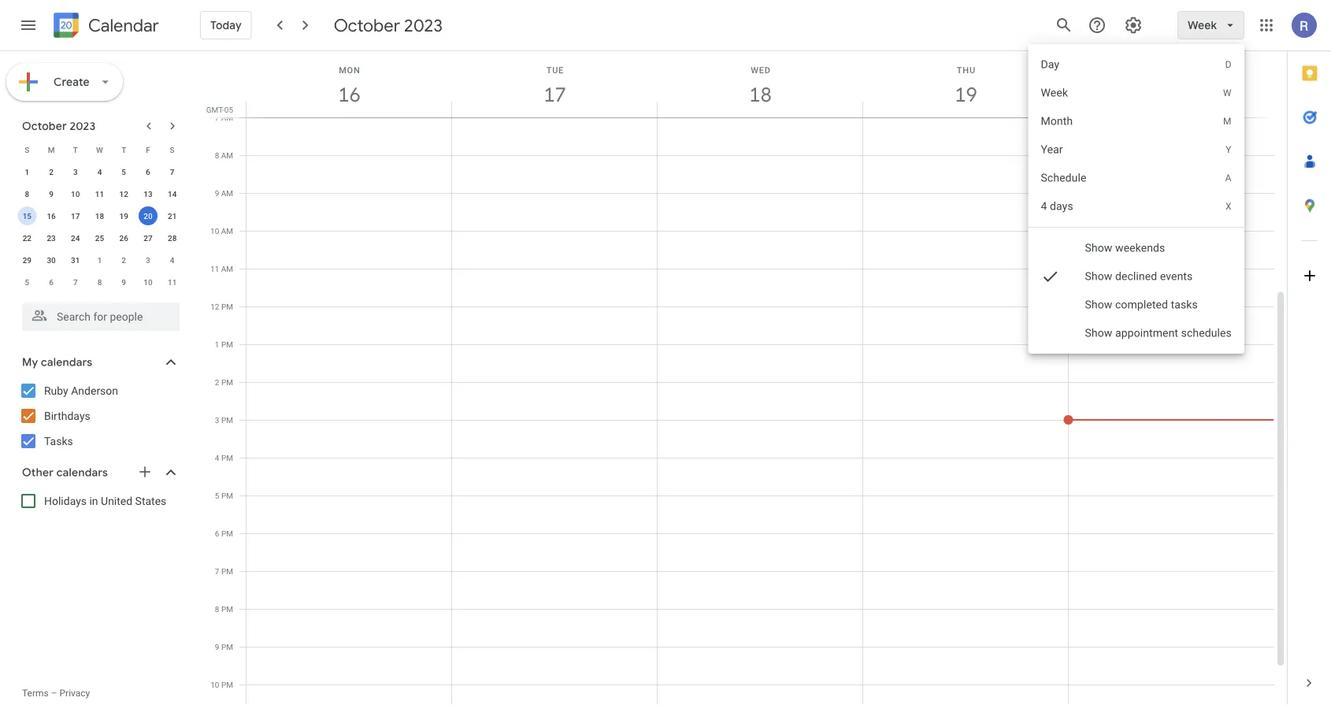 Task type: describe. For each thing, give the bounding box(es) containing it.
22
[[23, 233, 32, 243]]

in
[[89, 494, 98, 507]]

9 up 16 'element'
[[49, 189, 53, 199]]

2 s from the left
[[170, 145, 175, 154]]

gmt-
[[206, 105, 224, 114]]

16 inside 'element'
[[47, 211, 56, 221]]

tue
[[546, 65, 564, 75]]

am for 8 am
[[221, 150, 233, 160]]

12 element
[[114, 184, 133, 203]]

anderson
[[71, 384, 118, 397]]

31
[[71, 255, 80, 265]]

10 for 10 element at the top left
[[71, 189, 80, 199]]

6 for november 6 element in the left of the page
[[49, 277, 53, 287]]

1 horizontal spatial october 2023
[[334, 14, 443, 36]]

22 element
[[18, 228, 37, 247]]

8 pm
[[215, 604, 233, 614]]

united
[[101, 494, 132, 507]]

wed
[[751, 65, 771, 75]]

events
[[1160, 270, 1193, 283]]

18 link
[[743, 76, 779, 113]]

november 8 element
[[90, 273, 109, 291]]

month
[[1041, 115, 1073, 128]]

10 for 10 am
[[210, 226, 219, 236]]

today button
[[200, 6, 252, 44]]

10 for the november 10 element
[[144, 277, 153, 287]]

7 for 7 pm
[[215, 566, 219, 576]]

check
[[1041, 267, 1060, 286]]

ruby
[[44, 384, 68, 397]]

pm for 1 pm
[[221, 340, 233, 349]]

a
[[1226, 173, 1232, 184]]

9 for 'november 9' element
[[122, 277, 126, 287]]

f
[[146, 145, 150, 154]]

5 pm
[[215, 491, 233, 500]]

9 pm
[[215, 642, 233, 652]]

pm for 10 pm
[[221, 680, 233, 689]]

row containing s
[[15, 139, 184, 161]]

week inside popup button
[[1188, 18, 1217, 32]]

calendar element
[[50, 9, 159, 44]]

24 element
[[66, 228, 85, 247]]

tasks
[[44, 434, 73, 447]]

row containing 22
[[15, 227, 184, 249]]

holidays in united states
[[44, 494, 166, 507]]

4 up 11 element
[[97, 167, 102, 176]]

24
[[71, 233, 80, 243]]

17 link
[[537, 76, 573, 113]]

0 vertical spatial october
[[334, 14, 400, 36]]

05
[[224, 105, 233, 114]]

Search for people text field
[[32, 303, 170, 331]]

create button
[[6, 63, 123, 101]]

month menu item
[[1029, 107, 1245, 136]]

3 for november 3 element
[[146, 255, 150, 265]]

27 element
[[139, 228, 157, 247]]

17 inside october 2023 grid
[[71, 211, 80, 221]]

26 element
[[114, 228, 133, 247]]

19 link
[[948, 76, 984, 113]]

12 for 12
[[119, 189, 128, 199]]

declined
[[1116, 270, 1158, 283]]

schedule
[[1041, 171, 1087, 184]]

14
[[168, 189, 177, 199]]

tasks
[[1171, 298, 1198, 311]]

ruby anderson
[[44, 384, 118, 397]]

november 4 element
[[163, 251, 182, 269]]

7 pm
[[215, 566, 233, 576]]

other calendars
[[22, 466, 108, 480]]

0 vertical spatial 2
[[49, 167, 53, 176]]

mon
[[339, 65, 361, 75]]

15
[[23, 211, 32, 221]]

pm for 12 pm
[[221, 302, 233, 311]]

28
[[168, 233, 177, 243]]

19 column header
[[863, 51, 1069, 117]]

20
[[144, 211, 153, 221]]

17 column header
[[451, 51, 658, 117]]

other
[[22, 466, 54, 480]]

november 10 element
[[139, 273, 157, 291]]

18 column header
[[657, 51, 863, 117]]

pm for 5 pm
[[221, 491, 233, 500]]

15 element
[[18, 206, 37, 225]]

day
[[1041, 58, 1060, 71]]

1 for 1 pm
[[215, 340, 219, 349]]

30
[[47, 255, 56, 265]]

privacy
[[59, 688, 90, 699]]

1 s from the left
[[25, 145, 29, 154]]

10 am
[[210, 226, 233, 236]]

2 for november 2 element
[[122, 255, 126, 265]]

today
[[210, 18, 242, 32]]

pm for 2 pm
[[221, 377, 233, 387]]

3 for 3 pm
[[215, 415, 219, 425]]

8 for 8 am
[[215, 150, 219, 160]]

schedule menu item
[[1029, 164, 1245, 192]]

terms – privacy
[[22, 688, 90, 699]]

–
[[51, 688, 57, 699]]

11 for "november 11" element
[[168, 277, 177, 287]]

grid containing 16
[[202, 51, 1287, 705]]

my calendars
[[22, 355, 92, 369]]

1 horizontal spatial 6
[[146, 167, 150, 176]]

17 inside column header
[[543, 82, 565, 108]]

weekends
[[1116, 241, 1166, 254]]

mon 16
[[337, 65, 361, 108]]

terms
[[22, 688, 49, 699]]

w inside menu item
[[1223, 87, 1232, 98]]

my calendars button
[[3, 350, 195, 375]]

21
[[168, 211, 177, 221]]

16 column header
[[246, 51, 452, 117]]

13
[[144, 189, 153, 199]]

pm for 3 pm
[[221, 415, 233, 425]]

11 for 11 am
[[210, 264, 219, 273]]

23 element
[[42, 228, 61, 247]]

19 inside "element"
[[119, 211, 128, 221]]

7 am
[[215, 113, 233, 122]]

row containing 1
[[15, 161, 184, 183]]

other calendars button
[[3, 460, 195, 485]]

8 am
[[215, 150, 233, 160]]

check menu
[[1029, 44, 1245, 392]]

11 am
[[210, 264, 233, 273]]

pm for 4 pm
[[221, 453, 233, 462]]

18 inside wed 18
[[748, 82, 771, 108]]

week menu item
[[1029, 79, 1245, 107]]

31 element
[[66, 251, 85, 269]]

november 2 element
[[114, 251, 133, 269]]

days
[[1050, 200, 1074, 213]]

16 inside the "mon 16"
[[337, 82, 360, 108]]

4 pm
[[215, 453, 233, 462]]

5 for the november 5 element
[[25, 277, 29, 287]]

privacy link
[[59, 688, 90, 699]]

0 vertical spatial 5
[[122, 167, 126, 176]]

show appointment schedules
[[1085, 327, 1232, 340]]

row containing 8
[[15, 183, 184, 205]]

calendars for my calendars
[[41, 355, 92, 369]]

4 for 4 days
[[1041, 200, 1048, 213]]

12 pm
[[211, 302, 233, 311]]

am for 7 am
[[221, 113, 233, 122]]

pm for 9 pm
[[221, 642, 233, 652]]

11 element
[[90, 184, 109, 203]]

1 vertical spatial october
[[22, 119, 67, 133]]

tue 17
[[543, 65, 565, 108]]

year
[[1041, 143, 1063, 156]]



Task type: locate. For each thing, give the bounding box(es) containing it.
1 t from the left
[[73, 145, 78, 154]]

4 up 5 pm
[[215, 453, 219, 462]]

show left appointment
[[1085, 327, 1113, 340]]

0 horizontal spatial 18
[[95, 211, 104, 221]]

pm down 6 pm
[[221, 566, 233, 576]]

am up 12 pm in the left top of the page
[[221, 264, 233, 273]]

1 vertical spatial 19
[[119, 211, 128, 221]]

calendars for other calendars
[[56, 466, 108, 480]]

w
[[1223, 87, 1232, 98], [96, 145, 103, 154]]

27
[[144, 233, 153, 243]]

calendar heading
[[85, 15, 159, 37]]

0 horizontal spatial s
[[25, 145, 29, 154]]

4 am from the top
[[221, 226, 233, 236]]

add other calendars image
[[137, 464, 153, 480]]

3 pm
[[215, 415, 233, 425]]

0 horizontal spatial 6
[[49, 277, 53, 287]]

0 horizontal spatial 1
[[25, 167, 29, 176]]

pm down 9 pm
[[221, 680, 233, 689]]

thu 19
[[954, 65, 977, 108]]

show for show weekends
[[1085, 241, 1113, 254]]

2 horizontal spatial 5
[[215, 491, 219, 500]]

main drawer image
[[19, 16, 38, 35]]

am down 9 am
[[221, 226, 233, 236]]

november 1 element
[[90, 251, 109, 269]]

2
[[49, 167, 53, 176], [122, 255, 126, 265], [215, 377, 219, 387]]

3 am from the top
[[221, 188, 233, 198]]

november 7 element
[[66, 273, 85, 291]]

row
[[15, 139, 184, 161], [15, 161, 184, 183], [15, 183, 184, 205], [15, 205, 184, 227], [15, 227, 184, 249], [15, 249, 184, 271], [15, 271, 184, 293]]

0 vertical spatial 2023
[[404, 14, 443, 36]]

11 down 10 am
[[210, 264, 219, 273]]

0 horizontal spatial m
[[48, 145, 55, 154]]

0 vertical spatial calendars
[[41, 355, 92, 369]]

0 vertical spatial 17
[[543, 82, 565, 108]]

my
[[22, 355, 38, 369]]

pm down 1 pm
[[221, 377, 233, 387]]

m for s
[[48, 145, 55, 154]]

w down d
[[1223, 87, 1232, 98]]

12 down the 11 am
[[211, 302, 219, 311]]

0 vertical spatial week
[[1188, 18, 1217, 32]]

20 cell
[[136, 205, 160, 227]]

6 inside november 6 element
[[49, 277, 53, 287]]

1 show from the top
[[1085, 241, 1113, 254]]

1 horizontal spatial 5
[[122, 167, 126, 176]]

show appointment schedules checkbox item
[[1029, 274, 1245, 392]]

1 vertical spatial 6
[[49, 277, 53, 287]]

4 up "november 11" element
[[170, 255, 174, 265]]

8 for "november 8" element
[[97, 277, 102, 287]]

pm up 2 pm
[[221, 340, 233, 349]]

4 inside menu item
[[1041, 200, 1048, 213]]

show for show declined events
[[1085, 270, 1113, 283]]

1 pm
[[215, 340, 233, 349]]

12 inside "element"
[[119, 189, 128, 199]]

2 vertical spatial 1
[[215, 340, 219, 349]]

26
[[119, 233, 128, 243]]

calendars up ruby
[[41, 355, 92, 369]]

3 up 10 element at the top left
[[73, 167, 78, 176]]

8 pm from the top
[[221, 566, 233, 576]]

completed
[[1116, 298, 1168, 311]]

4 for november 4 element
[[170, 255, 174, 265]]

show inside check checkbox item
[[1085, 270, 1113, 283]]

calendars inside dropdown button
[[41, 355, 92, 369]]

10
[[71, 189, 80, 199], [210, 226, 219, 236], [144, 277, 153, 287], [211, 680, 219, 689]]

0 vertical spatial 1
[[25, 167, 29, 176]]

show left completed
[[1085, 298, 1113, 311]]

t left f
[[121, 145, 126, 154]]

18
[[748, 82, 771, 108], [95, 211, 104, 221]]

2 horizontal spatial 1
[[215, 340, 219, 349]]

1 horizontal spatial 17
[[543, 82, 565, 108]]

9 up 10 pm
[[215, 642, 219, 652]]

1 vertical spatial calendars
[[56, 466, 108, 480]]

0 horizontal spatial 11
[[95, 189, 104, 199]]

show left 'weekends'
[[1085, 241, 1113, 254]]

m for month
[[1224, 116, 1232, 127]]

2 t from the left
[[121, 145, 126, 154]]

6 for 6 pm
[[215, 529, 219, 538]]

0 horizontal spatial october
[[22, 119, 67, 133]]

0 horizontal spatial 16
[[47, 211, 56, 221]]

4 pm from the top
[[221, 415, 233, 425]]

2 pm
[[215, 377, 233, 387]]

1 up 15 element
[[25, 167, 29, 176]]

28 element
[[163, 228, 182, 247]]

pm for 8 pm
[[221, 604, 233, 614]]

9 up 10 am
[[215, 188, 219, 198]]

week button
[[1178, 6, 1245, 44]]

appointment
[[1116, 327, 1179, 340]]

1 horizontal spatial week
[[1188, 18, 1217, 32]]

19
[[954, 82, 977, 108], [119, 211, 128, 221]]

october 2023 up mon
[[334, 14, 443, 36]]

0 horizontal spatial 17
[[71, 211, 80, 221]]

17 up 24
[[71, 211, 80, 221]]

7 for november 7 element on the top of page
[[73, 277, 78, 287]]

2 show from the top
[[1085, 270, 1113, 283]]

2 vertical spatial 3
[[215, 415, 219, 425]]

show for show completed tasks
[[1085, 298, 1113, 311]]

2 horizontal spatial 11
[[210, 264, 219, 273]]

0 vertical spatial w
[[1223, 87, 1232, 98]]

3
[[73, 167, 78, 176], [146, 255, 150, 265], [215, 415, 219, 425]]

9 for 9 am
[[215, 188, 219, 198]]

am up 8 am
[[221, 113, 233, 122]]

2 for 2 pm
[[215, 377, 219, 387]]

pm down 5 pm
[[221, 529, 233, 538]]

6 down 30 element
[[49, 277, 53, 287]]

calendars inside dropdown button
[[56, 466, 108, 480]]

pm up 4 pm
[[221, 415, 233, 425]]

pm up 5 pm
[[221, 453, 233, 462]]

9 am
[[215, 188, 233, 198]]

pm down 7 pm
[[221, 604, 233, 614]]

10 down 9 pm
[[211, 680, 219, 689]]

1 vertical spatial october 2023
[[22, 119, 96, 133]]

1
[[25, 167, 29, 176], [97, 255, 102, 265], [215, 340, 219, 349]]

y
[[1226, 144, 1232, 155]]

8 down november 1 element
[[97, 277, 102, 287]]

7 down 6 pm
[[215, 566, 219, 576]]

grid
[[202, 51, 1287, 705]]

1 horizontal spatial 16
[[337, 82, 360, 108]]

1 vertical spatial 11
[[210, 264, 219, 273]]

10 down november 3 element
[[144, 277, 153, 287]]

1 horizontal spatial t
[[121, 145, 126, 154]]

3 show from the top
[[1085, 298, 1113, 311]]

1 horizontal spatial 11
[[168, 277, 177, 287]]

3 down 27 'element' at the left top
[[146, 255, 150, 265]]

w up 11 element
[[96, 145, 103, 154]]

m up y
[[1224, 116, 1232, 127]]

2 down 1 pm
[[215, 377, 219, 387]]

4 for 4 pm
[[215, 453, 219, 462]]

16 element
[[42, 206, 61, 225]]

1 down 12 pm in the left top of the page
[[215, 340, 219, 349]]

gmt-05
[[206, 105, 233, 114]]

4 left days
[[1041, 200, 1048, 213]]

1 horizontal spatial 1
[[97, 255, 102, 265]]

5 inside grid
[[215, 491, 219, 500]]

4 row from the top
[[15, 205, 184, 227]]

w inside october 2023 grid
[[96, 145, 103, 154]]

year menu item
[[1029, 136, 1245, 164]]

am for 9 am
[[221, 188, 233, 198]]

21 element
[[163, 206, 182, 225]]

11 inside grid
[[210, 264, 219, 273]]

0 horizontal spatial 12
[[119, 189, 128, 199]]

3 pm from the top
[[221, 377, 233, 387]]

9 pm from the top
[[221, 604, 233, 614]]

10 for 10 pm
[[211, 680, 219, 689]]

1 am from the top
[[221, 113, 233, 122]]

2 vertical spatial 6
[[215, 529, 219, 538]]

9
[[215, 188, 219, 198], [49, 189, 53, 199], [122, 277, 126, 287], [215, 642, 219, 652]]

7 row from the top
[[15, 271, 184, 293]]

d
[[1226, 59, 1232, 70]]

8 up 15 element
[[25, 189, 29, 199]]

10 up the 11 am
[[210, 226, 219, 236]]

1 vertical spatial 12
[[211, 302, 219, 311]]

19 up 26
[[119, 211, 128, 221]]

october down create popup button
[[22, 119, 67, 133]]

pm for 7 pm
[[221, 566, 233, 576]]

1 horizontal spatial 3
[[146, 255, 150, 265]]

show completed tasks
[[1085, 298, 1198, 311]]

1 vertical spatial 16
[[47, 211, 56, 221]]

11 for 11 element
[[95, 189, 104, 199]]

1 vertical spatial 2
[[122, 255, 126, 265]]

7 down the 31 element
[[73, 277, 78, 287]]

18 down wed on the top right of page
[[748, 82, 771, 108]]

show inside checkbox item
[[1085, 241, 1113, 254]]

november 6 element
[[42, 273, 61, 291]]

12 up 19 "element"
[[119, 189, 128, 199]]

1 horizontal spatial m
[[1224, 116, 1232, 127]]

2 vertical spatial 11
[[168, 277, 177, 287]]

birthdays
[[44, 409, 90, 422]]

17 down tue
[[543, 82, 565, 108]]

show for show appointment schedules
[[1085, 327, 1113, 340]]

6
[[146, 167, 150, 176], [49, 277, 53, 287], [215, 529, 219, 538]]

am down 8 am
[[221, 188, 233, 198]]

0 vertical spatial october 2023
[[334, 14, 443, 36]]

1 vertical spatial w
[[96, 145, 103, 154]]

am for 10 am
[[221, 226, 233, 236]]

19 element
[[114, 206, 133, 225]]

0 vertical spatial m
[[1224, 116, 1232, 127]]

1 horizontal spatial 2023
[[404, 14, 443, 36]]

s
[[25, 145, 29, 154], [170, 145, 175, 154]]

show weekends
[[1085, 241, 1166, 254]]

day menu item
[[1029, 50, 1245, 79]]

1 up "november 8" element
[[97, 255, 102, 265]]

29
[[23, 255, 32, 265]]

0 horizontal spatial october 2023
[[22, 119, 96, 133]]

3 row from the top
[[15, 183, 184, 205]]

1 horizontal spatial w
[[1223, 87, 1232, 98]]

2 horizontal spatial 6
[[215, 529, 219, 538]]

am up 9 am
[[221, 150, 233, 160]]

week up month
[[1041, 86, 1068, 99]]

row containing 29
[[15, 249, 184, 271]]

7 pm from the top
[[221, 529, 233, 538]]

8 for 8 pm
[[215, 604, 219, 614]]

holidays
[[44, 494, 87, 507]]

29 element
[[18, 251, 37, 269]]

0 horizontal spatial 19
[[119, 211, 128, 221]]

12
[[119, 189, 128, 199], [211, 302, 219, 311]]

show completed tasks checkbox item
[[1029, 246, 1245, 364]]

9 down november 2 element
[[122, 277, 126, 287]]

2 up 16 'element'
[[49, 167, 53, 176]]

4 days
[[1041, 200, 1074, 213]]

2 vertical spatial 5
[[215, 491, 219, 500]]

18 element
[[90, 206, 109, 225]]

0 horizontal spatial 5
[[25, 277, 29, 287]]

17
[[543, 82, 565, 108], [71, 211, 80, 221]]

october 2023 grid
[[15, 139, 184, 293]]

october 2023 down create popup button
[[22, 119, 96, 133]]

0 horizontal spatial week
[[1041, 86, 1068, 99]]

11
[[95, 189, 104, 199], [210, 264, 219, 273], [168, 277, 177, 287]]

column header
[[1068, 51, 1275, 117]]

week
[[1188, 18, 1217, 32], [1041, 86, 1068, 99]]

1 vertical spatial m
[[48, 145, 55, 154]]

0 vertical spatial 3
[[73, 167, 78, 176]]

x
[[1226, 201, 1232, 212]]

1 vertical spatial 3
[[146, 255, 150, 265]]

2 vertical spatial 2
[[215, 377, 219, 387]]

0 horizontal spatial 2023
[[70, 119, 96, 133]]

19 inside column header
[[954, 82, 977, 108]]

6 pm from the top
[[221, 491, 233, 500]]

october up mon
[[334, 14, 400, 36]]

11 up 18 element
[[95, 189, 104, 199]]

10 up 17 element
[[71, 189, 80, 199]]

1 horizontal spatial october
[[334, 14, 400, 36]]

0 horizontal spatial 2
[[49, 167, 53, 176]]

23
[[47, 233, 56, 243]]

5
[[122, 167, 126, 176], [25, 277, 29, 287], [215, 491, 219, 500]]

1 horizontal spatial s
[[170, 145, 175, 154]]

1 horizontal spatial 19
[[954, 82, 977, 108]]

1 vertical spatial 5
[[25, 277, 29, 287]]

7
[[215, 113, 219, 122], [170, 167, 174, 176], [73, 277, 78, 287], [215, 566, 219, 576]]

12 for 12 pm
[[211, 302, 219, 311]]

10 pm
[[211, 680, 233, 689]]

6 row from the top
[[15, 249, 184, 271]]

week inside menu item
[[1041, 86, 1068, 99]]

schedules
[[1182, 327, 1232, 340]]

2 am from the top
[[221, 150, 233, 160]]

None search field
[[0, 296, 195, 331]]

2 row from the top
[[15, 161, 184, 183]]

m inside row
[[48, 145, 55, 154]]

6 pm
[[215, 529, 233, 538]]

7 left 05
[[215, 113, 219, 122]]

2 horizontal spatial 3
[[215, 415, 219, 425]]

8 down 7 am
[[215, 150, 219, 160]]

2 up 'november 9' element
[[122, 255, 126, 265]]

november 11 element
[[163, 273, 182, 291]]

14 element
[[163, 184, 182, 203]]

18 up 25
[[95, 211, 104, 221]]

9 for 9 pm
[[215, 642, 219, 652]]

wed 18
[[748, 65, 771, 108]]

november 5 element
[[18, 273, 37, 291]]

5 row from the top
[[15, 227, 184, 249]]

show weekends checkbox item
[[1029, 189, 1245, 307]]

pm down the 8 pm
[[221, 642, 233, 652]]

8 up 9 pm
[[215, 604, 219, 614]]

5 am from the top
[[221, 264, 233, 273]]

1 vertical spatial 17
[[71, 211, 80, 221]]

16
[[337, 82, 360, 108], [47, 211, 56, 221]]

m inside menu item
[[1224, 116, 1232, 127]]

4
[[97, 167, 102, 176], [1041, 200, 1048, 213], [170, 255, 174, 265], [215, 453, 219, 462]]

calendars up the 'in'
[[56, 466, 108, 480]]

m
[[1224, 116, 1232, 127], [48, 145, 55, 154]]

16 up 23 at the top left of the page
[[47, 211, 56, 221]]

30 element
[[42, 251, 61, 269]]

4 show from the top
[[1085, 327, 1113, 340]]

19 down thu
[[954, 82, 977, 108]]

0 vertical spatial 18
[[748, 82, 771, 108]]

1 horizontal spatial 12
[[211, 302, 219, 311]]

5 up 12 "element"
[[122, 167, 126, 176]]

6 down f
[[146, 167, 150, 176]]

15 cell
[[15, 205, 39, 227]]

25 element
[[90, 228, 109, 247]]

20, today element
[[139, 206, 157, 225]]

1 vertical spatial 18
[[95, 211, 104, 221]]

12 inside grid
[[211, 302, 219, 311]]

10 element
[[66, 184, 85, 203]]

4 days menu item
[[1029, 192, 1245, 221]]

row group
[[15, 161, 184, 293]]

row group containing 1
[[15, 161, 184, 293]]

3 up 4 pm
[[215, 415, 219, 425]]

0 horizontal spatial w
[[96, 145, 103, 154]]

thu
[[957, 65, 976, 75]]

1 row from the top
[[15, 139, 184, 161]]

t up 10 element at the top left
[[73, 145, 78, 154]]

week right settings menu icon in the top of the page
[[1188, 18, 1217, 32]]

1 for november 1 element
[[97, 255, 102, 265]]

18 inside 18 element
[[95, 211, 104, 221]]

25
[[95, 233, 104, 243]]

0 vertical spatial 12
[[119, 189, 128, 199]]

16 down mon
[[337, 82, 360, 108]]

check checkbox item
[[1029, 262, 1245, 291]]

17 element
[[66, 206, 85, 225]]

7 up 14 element
[[170, 167, 174, 176]]

create
[[54, 75, 90, 89]]

1 vertical spatial week
[[1041, 86, 1068, 99]]

4 inside grid
[[215, 453, 219, 462]]

5 down 4 pm
[[215, 491, 219, 500]]

0 vertical spatial 6
[[146, 167, 150, 176]]

row containing 15
[[15, 205, 184, 227]]

13 element
[[139, 184, 157, 203]]

0 vertical spatial 11
[[95, 189, 104, 199]]

calendars
[[41, 355, 92, 369], [56, 466, 108, 480]]

terms link
[[22, 688, 49, 699]]

10 pm from the top
[[221, 642, 233, 652]]

pm for 6 pm
[[221, 529, 233, 538]]

pm up 1 pm
[[221, 302, 233, 311]]

show declined events
[[1085, 270, 1193, 283]]

2 pm from the top
[[221, 340, 233, 349]]

5 down 29 element
[[25, 277, 29, 287]]

am
[[221, 113, 233, 122], [221, 150, 233, 160], [221, 188, 233, 198], [221, 226, 233, 236], [221, 264, 233, 273]]

1 vertical spatial 1
[[97, 255, 102, 265]]

5 pm from the top
[[221, 453, 233, 462]]

0 vertical spatial 16
[[337, 82, 360, 108]]

7 for 7 am
[[215, 113, 219, 122]]

16 link
[[331, 76, 368, 113]]

settings menu image
[[1124, 16, 1143, 35]]

1 pm from the top
[[221, 302, 233, 311]]

s right f
[[170, 145, 175, 154]]

0 horizontal spatial t
[[73, 145, 78, 154]]

am for 11 am
[[221, 264, 233, 273]]

6 down 5 pm
[[215, 529, 219, 538]]

november 9 element
[[114, 273, 133, 291]]

my calendars list
[[3, 378, 195, 454]]

s up the 15 cell
[[25, 145, 29, 154]]

october 2023
[[334, 14, 443, 36], [22, 119, 96, 133]]

states
[[135, 494, 166, 507]]

pm up 6 pm
[[221, 491, 233, 500]]

2 horizontal spatial 2
[[215, 377, 219, 387]]

1 vertical spatial 2023
[[70, 119, 96, 133]]

11 down november 4 element
[[168, 277, 177, 287]]

show left declined
[[1085, 270, 1113, 283]]

november 3 element
[[139, 251, 157, 269]]

1 horizontal spatial 18
[[748, 82, 771, 108]]

0 horizontal spatial 3
[[73, 167, 78, 176]]

1 horizontal spatial 2
[[122, 255, 126, 265]]

tab list
[[1288, 51, 1331, 661]]

show
[[1085, 241, 1113, 254], [1085, 270, 1113, 283], [1085, 298, 1113, 311], [1085, 327, 1113, 340]]

calendar
[[88, 15, 159, 37]]

11 pm from the top
[[221, 680, 233, 689]]

5 for 5 pm
[[215, 491, 219, 500]]

m up 16 'element'
[[48, 145, 55, 154]]

row containing 5
[[15, 271, 184, 293]]

0 vertical spatial 19
[[954, 82, 977, 108]]



Task type: vqa. For each thing, say whether or not it's contained in the screenshot.


